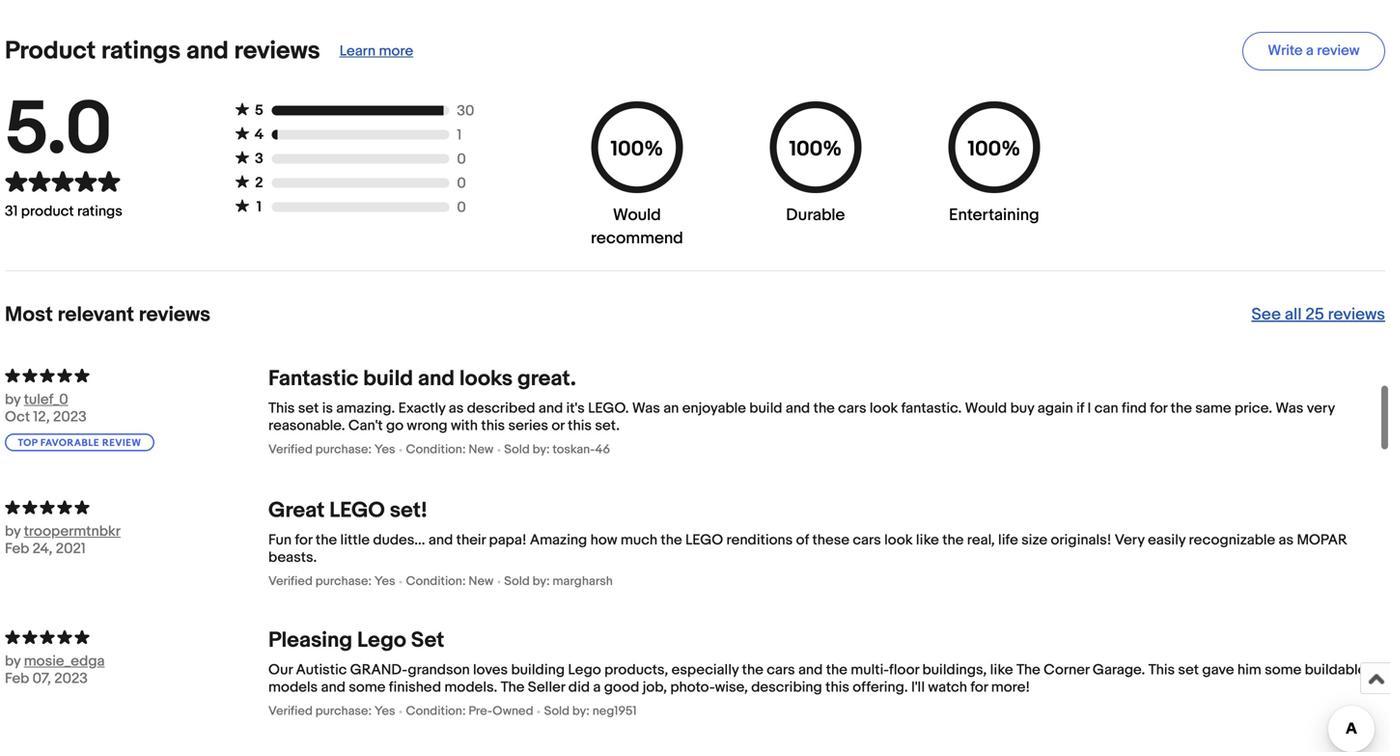 Task type: vqa. For each thing, say whether or not it's contained in the screenshot.
11
no



Task type: locate. For each thing, give the bounding box(es) containing it.
look inside great lego set! fun for the little dudes... and their papa! amazing how much the lego renditions  of these cars look like the real, life size originals! very easily recognizable as mopar beasts.
[[885, 532, 913, 549]]

set left is
[[298, 400, 319, 417]]

1 by from the top
[[5, 391, 21, 409]]

1 horizontal spatial for
[[971, 679, 988, 696]]

1 horizontal spatial lego
[[686, 532, 723, 549]]

1 horizontal spatial this
[[568, 417, 592, 435]]

top favorable review
[[18, 437, 141, 449]]

like left real,
[[916, 532, 939, 549]]

0 vertical spatial would
[[613, 205, 661, 226]]

0 horizontal spatial as
[[449, 400, 464, 417]]

1 vertical spatial verified
[[268, 574, 313, 589]]

2 feb from the top
[[5, 670, 29, 688]]

condition:
[[406, 442, 466, 457], [406, 574, 466, 589], [406, 704, 466, 719]]

verified down reasonable.
[[268, 442, 313, 457]]

purchase: for fantastic
[[315, 442, 372, 457]]

for inside fantastic build and looks great. this set is amazing.  exactly as described and it's lego.  was an enjoyable build and the cars look fantastic.  would buy again if i can find for the same price.  was very reasonable.  can't go wrong with this series or this set.
[[1150, 400, 1168, 417]]

2 verified purchase: yes from the top
[[268, 574, 395, 589]]

lego
[[357, 628, 406, 654], [568, 662, 601, 679]]

yes down 'dudes...' on the left of page
[[375, 574, 395, 589]]

by inside by troopermtnbkr feb 24, 2021
[[5, 523, 21, 540]]

2023 for 12,
[[53, 409, 87, 426]]

purchase: down the can't
[[315, 442, 372, 457]]

1 purchase: from the top
[[315, 442, 372, 457]]

verified down beasts. at left
[[268, 574, 313, 589]]

pleasing lego set our autistic grand-grandson loves building lego products, especially the cars and the multi-floor buildings, like the corner garage.  this set gave him some buildable models and some finished models. the seller did a good job, photo-wise, describing this offering. i'll watch for more!
[[268, 628, 1366, 696]]

0 vertical spatial ratings
[[101, 36, 181, 66]]

for inside great lego set! fun for the little dudes... and their papa! amazing how much the lego renditions  of these cars look like the real, life size originals! very easily recognizable as mopar beasts.
[[295, 532, 312, 549]]

margharsh
[[553, 574, 613, 589]]

this
[[268, 400, 295, 417], [1149, 662, 1175, 679]]

1 vertical spatial cars
[[853, 532, 881, 549]]

2 vertical spatial cars
[[767, 662, 795, 679]]

purchase: down the autistic
[[315, 704, 372, 719]]

verified purchase: yes for great
[[268, 574, 395, 589]]

lego up grand-
[[357, 628, 406, 654]]

mosie_edga link
[[24, 653, 159, 670]]

1 vertical spatial build
[[750, 400, 783, 417]]

30
[[457, 103, 474, 120]]

lego left good
[[568, 662, 601, 679]]

0 vertical spatial like
[[916, 532, 939, 549]]

2 horizontal spatial reviews
[[1328, 305, 1386, 325]]

condition: new for and
[[406, 442, 494, 457]]

cars left fantastic.
[[838, 400, 867, 417]]

1 vertical spatial lego
[[686, 532, 723, 549]]

mosie_edga
[[24, 653, 105, 670]]

by: down did
[[572, 704, 590, 719]]

condition: down finished
[[406, 704, 466, 719]]

is
[[322, 400, 333, 417]]

2 0 from the top
[[457, 175, 466, 192]]

feb for great lego set!
[[5, 540, 29, 558]]

1 vertical spatial sold
[[504, 574, 530, 589]]

the
[[814, 400, 835, 417], [1171, 400, 1192, 417], [316, 532, 337, 549], [661, 532, 682, 549], [943, 532, 964, 549], [742, 662, 764, 679], [826, 662, 848, 679]]

percents of reviewers think of this product as image for pleasing
[[5, 628, 268, 645]]

would
[[613, 205, 661, 226], [965, 400, 1007, 417]]

verified purchase: yes down beasts. at left
[[268, 574, 395, 589]]

sold down papa!
[[504, 574, 530, 589]]

1 horizontal spatial some
[[1265, 662, 1302, 679]]

models
[[268, 679, 318, 696]]

0 horizontal spatial build
[[363, 366, 413, 392]]

1 vertical spatial this
[[1149, 662, 1175, 679]]

1 down 30
[[457, 127, 462, 144]]

this down the fantastic
[[268, 400, 295, 417]]

2 new from the top
[[469, 574, 494, 589]]

sold by: margharsh
[[504, 574, 613, 589]]

1 vertical spatial by:
[[533, 574, 550, 589]]

5
[[255, 102, 263, 119]]

yes
[[375, 442, 395, 457], [375, 574, 395, 589], [375, 704, 395, 719]]

0 vertical spatial by:
[[533, 442, 550, 457]]

products,
[[605, 662, 668, 679]]

grandson
[[408, 662, 470, 679]]

this left the multi-
[[826, 679, 850, 696]]

1 vertical spatial percents of reviewers think of this product as image
[[5, 498, 268, 515]]

build up amazing.
[[363, 366, 413, 392]]

look
[[870, 400, 898, 417], [885, 532, 913, 549]]

look inside fantastic build and looks great. this set is amazing.  exactly as described and it's lego.  was an enjoyable build and the cars look fantastic.  would buy again if i can find for the same price.  was very reasonable.  can't go wrong with this series or this set.
[[870, 400, 898, 417]]

yes for build
[[375, 442, 395, 457]]

2 percents of reviewers think of this product as image from the top
[[5, 498, 268, 515]]

2 horizontal spatial this
[[826, 679, 850, 696]]

2 verified from the top
[[268, 574, 313, 589]]

3 verified purchase: yes from the top
[[268, 704, 395, 719]]

1 vertical spatial set
[[1178, 662, 1199, 679]]

an
[[664, 400, 679, 417]]

46
[[595, 442, 610, 457]]

5.0 out of 5 stars based on 31 product ratings image
[[5, 170, 123, 193]]

2 vertical spatial verified
[[268, 704, 313, 719]]

some
[[1265, 662, 1302, 679], [349, 679, 386, 696]]

yes for lego
[[375, 574, 395, 589]]

verified for pleasing lego set
[[268, 704, 313, 719]]

percents of reviewers think of this product as image
[[5, 366, 268, 383], [5, 498, 268, 515], [5, 628, 268, 645]]

described
[[467, 400, 535, 417]]

100 percents of reviewers think of this product as would recommend element
[[586, 102, 688, 250]]

condition: new down with
[[406, 442, 494, 457]]

1 verified purchase: yes from the top
[[268, 442, 395, 457]]

0 horizontal spatial lego
[[357, 628, 406, 654]]

finished
[[389, 679, 441, 696]]

review right favorable
[[102, 437, 141, 449]]

1 vertical spatial for
[[295, 532, 312, 549]]

1 vertical spatial by
[[5, 523, 21, 540]]

0 vertical spatial review
[[1317, 42, 1360, 60]]

verified for fantastic build and looks great.
[[268, 442, 313, 457]]

1 percents of reviewers think of this product as image from the top
[[5, 366, 268, 383]]

for
[[1150, 400, 1168, 417], [295, 532, 312, 549], [971, 679, 988, 696]]

1 was from the left
[[632, 400, 660, 417]]

by left 24,
[[5, 523, 21, 540]]

was left very
[[1276, 400, 1304, 417]]

ratings down 5.0 out of 5 stars based on 31 product ratings image
[[77, 203, 123, 220]]

ratings right product
[[101, 36, 181, 66]]

review for top favorable review
[[102, 437, 141, 449]]

0 vertical spatial verified
[[268, 442, 313, 457]]

1 vertical spatial a
[[593, 679, 601, 696]]

12,
[[33, 409, 50, 426]]

2 vertical spatial for
[[971, 679, 988, 696]]

0 horizontal spatial this
[[481, 417, 505, 435]]

0 horizontal spatial would
[[613, 205, 661, 226]]

percents of reviewers think of this product as image up tulef_0 link
[[5, 366, 268, 383]]

look left fantastic.
[[870, 400, 898, 417]]

31
[[5, 203, 18, 220]]

0 vertical spatial condition: new
[[406, 442, 494, 457]]

1 new from the top
[[469, 442, 494, 457]]

look right these
[[885, 532, 913, 549]]

0
[[457, 151, 466, 168], [457, 175, 466, 192], [457, 199, 466, 216]]

1 vertical spatial verified purchase: yes
[[268, 574, 395, 589]]

amazing
[[530, 532, 587, 549]]

2
[[255, 174, 263, 192]]

1 vertical spatial 0
[[457, 175, 466, 192]]

percents of reviewers think of this product as image up mosie_edga link
[[5, 628, 268, 645]]

1 horizontal spatial would
[[965, 400, 1007, 417]]

4
[[255, 126, 264, 144]]

new down their
[[469, 574, 494, 589]]

purchase: for pleasing
[[315, 704, 372, 719]]

set left the gave
[[1178, 662, 1199, 679]]

0 vertical spatial for
[[1150, 400, 1168, 417]]

by tulef_0 oct 12, 2023
[[5, 391, 87, 426]]

0 horizontal spatial like
[[916, 532, 939, 549]]

would inside would recommend
[[613, 205, 661, 226]]

2023 inside "by mosie_edga feb 07, 2023"
[[54, 670, 88, 688]]

2 condition: new from the top
[[406, 574, 494, 589]]

build
[[363, 366, 413, 392], [750, 400, 783, 417]]

1 down 2
[[257, 199, 262, 216]]

for right fun on the bottom of page
[[295, 532, 312, 549]]

0 vertical spatial condition:
[[406, 442, 466, 457]]

1 vertical spatial look
[[885, 532, 913, 549]]

feb inside by troopermtnbkr feb 24, 2021
[[5, 540, 29, 558]]

this right or
[[568, 417, 592, 435]]

1 feb from the top
[[5, 540, 29, 558]]

cars
[[838, 400, 867, 417], [853, 532, 881, 549], [767, 662, 795, 679]]

2023 up favorable
[[53, 409, 87, 426]]

1 vertical spatial yes
[[375, 574, 395, 589]]

great lego set! fun for the little dudes... and their papa! amazing how much the lego renditions  of these cars look like the real, life size originals! very easily recognizable as mopar beasts.
[[268, 498, 1348, 566]]

by: for great lego set!
[[533, 574, 550, 589]]

1 vertical spatial review
[[102, 437, 141, 449]]

sold down seller
[[544, 704, 570, 719]]

reviews
[[234, 36, 320, 66], [139, 302, 211, 327], [1328, 305, 1386, 325]]

models.
[[445, 679, 497, 696]]

verified purchase: yes down the autistic
[[268, 704, 395, 719]]

like inside pleasing lego set our autistic grand-grandson loves building lego products, especially the cars and the multi-floor buildings, like the corner garage.  this set gave him some buildable models and some finished models. the seller did a good job, photo-wise, describing this offering. i'll watch for more!
[[990, 662, 1013, 679]]

0 horizontal spatial a
[[593, 679, 601, 696]]

0 vertical spatial new
[[469, 442, 494, 457]]

1 condition: from the top
[[406, 442, 466, 457]]

0 vertical spatial 0
[[457, 151, 466, 168]]

the up "owned"
[[501, 679, 525, 696]]

2 vertical spatial by
[[5, 653, 21, 670]]

yes down finished
[[375, 704, 395, 719]]

2 vertical spatial 0
[[457, 199, 466, 216]]

percents of reviewers think of this product as image for fantastic
[[5, 366, 268, 383]]

especially
[[672, 662, 739, 679]]

for right find
[[1150, 400, 1168, 417]]

lego left the renditions
[[686, 532, 723, 549]]

by inside "by mosie_edga feb 07, 2023"
[[5, 653, 21, 670]]

1 horizontal spatial like
[[990, 662, 1013, 679]]

feb for pleasing lego set
[[5, 670, 29, 688]]

can
[[1095, 400, 1119, 417]]

for left more!
[[971, 679, 988, 696]]

1 horizontal spatial was
[[1276, 400, 1304, 417]]

2 vertical spatial yes
[[375, 704, 395, 719]]

as
[[449, 400, 464, 417], [1279, 532, 1294, 549]]

if
[[1077, 400, 1085, 417]]

0 vertical spatial this
[[268, 400, 295, 417]]

0 horizontal spatial set
[[298, 400, 319, 417]]

by:
[[533, 442, 550, 457], [533, 574, 550, 589], [572, 704, 590, 719]]

entertaining
[[949, 205, 1040, 226]]

0 horizontal spatial review
[[102, 437, 141, 449]]

this right garage.
[[1149, 662, 1175, 679]]

reviews up 5
[[234, 36, 320, 66]]

3 purchase: from the top
[[315, 704, 372, 719]]

1 vertical spatial purchase:
[[315, 574, 372, 589]]

0 horizontal spatial was
[[632, 400, 660, 417]]

condition: down wrong
[[406, 442, 466, 457]]

verified down models
[[268, 704, 313, 719]]

this inside pleasing lego set our autistic grand-grandson loves building lego products, especially the cars and the multi-floor buildings, like the corner garage.  this set gave him some buildable models and some finished models. the seller did a good job, photo-wise, describing this offering. i'll watch for more!
[[826, 679, 850, 696]]

cars inside fantastic build and looks great. this set is amazing.  exactly as described and it's lego.  was an enjoyable build and the cars look fantastic.  would buy again if i can find for the same price.  was very reasonable.  can't go wrong with this series or this set.
[[838, 400, 867, 417]]

was left an
[[632, 400, 660, 417]]

0 vertical spatial lego
[[357, 628, 406, 654]]

3 percents of reviewers think of this product as image from the top
[[5, 628, 268, 645]]

1 vertical spatial feb
[[5, 670, 29, 688]]

0 horizontal spatial for
[[295, 532, 312, 549]]

5.0
[[5, 86, 112, 176]]

cars right these
[[853, 532, 881, 549]]

some right him
[[1265, 662, 1302, 679]]

like
[[916, 532, 939, 549], [990, 662, 1013, 679]]

exactly
[[398, 400, 446, 417]]

2 by from the top
[[5, 523, 21, 540]]

garage.
[[1093, 662, 1145, 679]]

percents of reviewers think of this product as image for great
[[5, 498, 268, 515]]

series
[[508, 417, 548, 435]]

2 vertical spatial percents of reviewers think of this product as image
[[5, 628, 268, 645]]

0 vertical spatial look
[[870, 400, 898, 417]]

1 horizontal spatial review
[[1317, 42, 1360, 60]]

purchase: down the little
[[315, 574, 372, 589]]

1 vertical spatial like
[[990, 662, 1013, 679]]

1 vertical spatial new
[[469, 574, 494, 589]]

condition: down their
[[406, 574, 466, 589]]

new down with
[[469, 442, 494, 457]]

as right wrong
[[449, 400, 464, 417]]

like right buildings,
[[990, 662, 1013, 679]]

0 vertical spatial set
[[298, 400, 319, 417]]

condition: new for set!
[[406, 574, 494, 589]]

3 yes from the top
[[375, 704, 395, 719]]

2 condition: from the top
[[406, 574, 466, 589]]

much
[[621, 532, 658, 549]]

beasts.
[[268, 549, 317, 566]]

1 vertical spatial as
[[1279, 532, 1294, 549]]

2023 inside the "by tulef_0 oct 12, 2023"
[[53, 409, 87, 426]]

seller
[[528, 679, 565, 696]]

1 yes from the top
[[375, 442, 395, 457]]

3
[[255, 150, 263, 168]]

yes down the go
[[375, 442, 395, 457]]

1 horizontal spatial 1
[[457, 127, 462, 144]]

feb left 24,
[[5, 540, 29, 558]]

1 0 from the top
[[457, 151, 466, 168]]

build right enjoyable
[[750, 400, 783, 417]]

0 vertical spatial lego
[[329, 498, 385, 524]]

as inside great lego set! fun for the little dudes... and their papa! amazing how much the lego renditions  of these cars look like the real, life size originals! very easily recognizable as mopar beasts.
[[1279, 532, 1294, 549]]

0 horizontal spatial reviews
[[139, 302, 211, 327]]

verified for great lego set!
[[268, 574, 313, 589]]

2 horizontal spatial for
[[1150, 400, 1168, 417]]

0 vertical spatial yes
[[375, 442, 395, 457]]

3 condition: from the top
[[406, 704, 466, 719]]

can't
[[348, 417, 383, 435]]

reviews right 25
[[1328, 305, 1386, 325]]

2 purchase: from the top
[[315, 574, 372, 589]]

1 vertical spatial condition: new
[[406, 574, 494, 589]]

the left corner on the bottom
[[1017, 662, 1041, 679]]

0 vertical spatial sold
[[504, 442, 530, 457]]

0 vertical spatial percents of reviewers think of this product as image
[[5, 366, 268, 383]]

i'll
[[911, 679, 925, 696]]

as left mopar
[[1279, 532, 1294, 549]]

1 horizontal spatial this
[[1149, 662, 1175, 679]]

1 vertical spatial would
[[965, 400, 1007, 417]]

1 vertical spatial lego
[[568, 662, 601, 679]]

learn more
[[340, 43, 413, 60]]

sold down series
[[504, 442, 530, 457]]

condition: for set!
[[406, 574, 466, 589]]

dudes...
[[373, 532, 425, 549]]

cars right "wise,"
[[767, 662, 795, 679]]

2 yes from the top
[[375, 574, 395, 589]]

1 condition: new from the top
[[406, 442, 494, 457]]

grand-
[[350, 662, 408, 679]]

would up recommend
[[613, 205, 661, 226]]

by for great
[[5, 523, 21, 540]]

2 vertical spatial purchase:
[[315, 704, 372, 719]]

by left tulef_0
[[5, 391, 21, 409]]

would recommend
[[591, 205, 683, 249]]

toskan-
[[553, 442, 595, 457]]

3 by from the top
[[5, 653, 21, 670]]

0 vertical spatial purchase:
[[315, 442, 372, 457]]

set.
[[595, 417, 620, 435]]

set
[[298, 400, 319, 417], [1178, 662, 1199, 679]]

autistic
[[296, 662, 347, 679]]

fantastic build and looks great. this set is amazing.  exactly as described and it's lego.  was an enjoyable build and the cars look fantastic.  would buy again if i can find for the same price.  was very reasonable.  can't go wrong with this series or this set.
[[268, 366, 1335, 435]]

0 vertical spatial 2023
[[53, 409, 87, 426]]

0 horizontal spatial lego
[[329, 498, 385, 524]]

tulef_0
[[24, 391, 68, 409]]

little
[[340, 532, 370, 549]]

1 verified from the top
[[268, 442, 313, 457]]

0 vertical spatial by
[[5, 391, 21, 409]]

1 horizontal spatial reviews
[[234, 36, 320, 66]]

review right write
[[1317, 42, 1360, 60]]

product
[[21, 203, 74, 220]]

2 vertical spatial condition:
[[406, 704, 466, 719]]

would left buy
[[965, 400, 1007, 417]]

by: left margharsh
[[533, 574, 550, 589]]

feb inside "by mosie_edga feb 07, 2023"
[[5, 670, 29, 688]]

a right write
[[1306, 42, 1314, 60]]

a right did
[[593, 679, 601, 696]]

3 verified from the top
[[268, 704, 313, 719]]

condition: new
[[406, 442, 494, 457], [406, 574, 494, 589]]

1 horizontal spatial as
[[1279, 532, 1294, 549]]

3 0 from the top
[[457, 199, 466, 216]]

0 vertical spatial as
[[449, 400, 464, 417]]

verified purchase: yes down reasonable.
[[268, 442, 395, 457]]

1 vertical spatial condition:
[[406, 574, 466, 589]]

pleasing
[[268, 628, 353, 654]]

this inside fantastic build and looks great. this set is amazing.  exactly as described and it's lego.  was an enjoyable build and the cars look fantastic.  would buy again if i can find for the same price.  was very reasonable.  can't go wrong with this series or this set.
[[268, 400, 295, 417]]

feb left 07,
[[5, 670, 29, 688]]

0 horizontal spatial this
[[268, 400, 295, 417]]

relevant
[[58, 302, 134, 327]]

new
[[469, 442, 494, 457], [469, 574, 494, 589]]

by inside the "by tulef_0 oct 12, 2023"
[[5, 391, 21, 409]]

by: for pleasing lego set
[[572, 704, 590, 719]]

review
[[1317, 42, 1360, 60], [102, 437, 141, 449]]

this
[[481, 417, 505, 435], [568, 417, 592, 435], [826, 679, 850, 696]]

0 horizontal spatial the
[[501, 679, 525, 696]]

2 vertical spatial sold
[[544, 704, 570, 719]]

2 vertical spatial by:
[[572, 704, 590, 719]]

2 vertical spatial verified purchase: yes
[[268, 704, 395, 719]]

condition: new down their
[[406, 574, 494, 589]]

2023 right 07,
[[54, 670, 88, 688]]

by: down series
[[533, 442, 550, 457]]

reviews right relevant
[[139, 302, 211, 327]]

verified purchase: yes for fantastic
[[268, 442, 395, 457]]

some left finished
[[349, 679, 386, 696]]

by left 07,
[[5, 653, 21, 670]]

yes for lego
[[375, 704, 395, 719]]

0 vertical spatial verified purchase: yes
[[268, 442, 395, 457]]

2021
[[56, 540, 86, 558]]

0 horizontal spatial 1
[[257, 199, 262, 216]]

lego up the little
[[329, 498, 385, 524]]

cars inside pleasing lego set our autistic grand-grandson loves building lego products, especially the cars and the multi-floor buildings, like the corner garage.  this set gave him some buildable models and some finished models. the seller did a good job, photo-wise, describing this offering. i'll watch for more!
[[767, 662, 795, 679]]

wise,
[[715, 679, 748, 696]]

2023
[[53, 409, 87, 426], [54, 670, 88, 688]]

percents of reviewers think of this product as image up troopermtnbkr link
[[5, 498, 268, 515]]

this right with
[[481, 417, 505, 435]]



Task type: describe. For each thing, give the bounding box(es) containing it.
0 horizontal spatial some
[[349, 679, 386, 696]]

new for set!
[[469, 574, 494, 589]]

learn more link
[[340, 43, 413, 60]]

by: for fantastic build and looks great.
[[533, 442, 550, 457]]

buildable
[[1305, 662, 1366, 679]]

again
[[1038, 400, 1073, 417]]

1 vertical spatial 1
[[257, 199, 262, 216]]

looks
[[460, 366, 513, 392]]

25
[[1306, 305, 1325, 325]]

same
[[1196, 400, 1232, 417]]

or
[[552, 417, 565, 435]]

100 percents of reviewers think of this product as durable element
[[765, 102, 866, 250]]

like inside great lego set! fun for the little dudes... and their papa! amazing how much the lego renditions  of these cars look like the real, life size originals! very easily recognizable as mopar beasts.
[[916, 532, 939, 549]]

loves
[[473, 662, 508, 679]]

buy
[[1011, 400, 1034, 417]]

by for pleasing
[[5, 653, 21, 670]]

purchase: for great
[[315, 574, 372, 589]]

pre-
[[469, 704, 493, 719]]

see all 25 reviews link
[[1252, 305, 1386, 325]]

by mosie_edga feb 07, 2023
[[5, 653, 105, 688]]

0 for 3
[[457, 151, 466, 168]]

1 horizontal spatial build
[[750, 400, 783, 417]]

very
[[1307, 400, 1335, 417]]

durable
[[786, 205, 845, 226]]

real,
[[967, 532, 995, 549]]

fantastic
[[268, 366, 359, 392]]

buildings,
[[923, 662, 987, 679]]

write a review link
[[1243, 32, 1386, 71]]

go
[[386, 417, 404, 435]]

sold for pleasing lego set
[[544, 704, 570, 719]]

see all 25 reviews
[[1252, 305, 1386, 325]]

of
[[796, 532, 809, 549]]

would inside fantastic build and looks great. this set is amazing.  exactly as described and it's lego.  was an enjoyable build and the cars look fantastic.  would buy again if i can find for the same price.  was very reasonable.  can't go wrong with this series or this set.
[[965, 400, 1007, 417]]

wrong
[[407, 417, 448, 435]]

2023 for 07,
[[54, 670, 88, 688]]

31 product ratings
[[5, 203, 123, 220]]

set!
[[390, 498, 428, 524]]

our
[[268, 662, 293, 679]]

fantastic.
[[902, 400, 962, 417]]

building
[[511, 662, 565, 679]]

see
[[1252, 305, 1281, 325]]

sold for great lego set!
[[504, 574, 530, 589]]

their
[[456, 532, 486, 549]]

neg1951
[[593, 704, 637, 719]]

all
[[1285, 305, 1302, 325]]

tulef_0 link
[[24, 391, 159, 409]]

easily
[[1148, 532, 1186, 549]]

him
[[1238, 662, 1262, 679]]

fun
[[268, 532, 292, 549]]

review for write a review
[[1317, 42, 1360, 60]]

amazing.
[[336, 400, 395, 417]]

photo-
[[670, 679, 715, 696]]

gave
[[1202, 662, 1234, 679]]

offering.
[[853, 679, 908, 696]]

troopermtnbkr link
[[24, 523, 159, 540]]

condition: pre-owned
[[406, 704, 534, 719]]

i
[[1088, 400, 1091, 417]]

0 vertical spatial 1
[[457, 127, 462, 144]]

for inside pleasing lego set our autistic grand-grandson loves building lego products, especially the cars and the multi-floor buildings, like the corner garage.  this set gave him some buildable models and some finished models. the seller did a good job, photo-wise, describing this offering. i'll watch for more!
[[971, 679, 988, 696]]

reviews for see all 25 reviews
[[1328, 305, 1386, 325]]

recognizable
[[1189, 532, 1276, 549]]

owned
[[493, 704, 534, 719]]

0 for 2
[[457, 175, 466, 192]]

it's
[[566, 400, 585, 417]]

1 horizontal spatial the
[[1017, 662, 1041, 679]]

condition: for and
[[406, 442, 466, 457]]

set inside fantastic build and looks great. this set is amazing.  exactly as described and it's lego.  was an enjoyable build and the cars look fantastic.  would buy again if i can find for the same price.  was very reasonable.  can't go wrong with this series or this set.
[[298, 400, 319, 417]]

100 percents of reviewers think of this product as entertaining element
[[944, 102, 1045, 250]]

1 vertical spatial ratings
[[77, 203, 123, 220]]

verified purchase: yes for pleasing
[[268, 704, 395, 719]]

set inside pleasing lego set our autistic grand-grandson loves building lego products, especially the cars and the multi-floor buildings, like the corner garage.  this set gave him some buildable models and some finished models. the seller did a good job, photo-wise, describing this offering. i'll watch for more!
[[1178, 662, 1199, 679]]

1 horizontal spatial a
[[1306, 42, 1314, 60]]

0 for 1
[[457, 199, 466, 216]]

sold by: toskan-46
[[504, 442, 610, 457]]

with
[[451, 417, 478, 435]]

07,
[[33, 670, 51, 688]]

recommend
[[591, 229, 683, 249]]

most
[[5, 302, 53, 327]]

did
[[568, 679, 590, 696]]

watch
[[928, 679, 967, 696]]

condition: for set
[[406, 704, 466, 719]]

2 was from the left
[[1276, 400, 1304, 417]]

favorable
[[40, 437, 99, 449]]

these
[[812, 532, 850, 549]]

0 vertical spatial build
[[363, 366, 413, 392]]

life
[[998, 532, 1018, 549]]

this inside pleasing lego set our autistic grand-grandson loves building lego products, especially the cars and the multi-floor buildings, like the corner garage.  this set gave him some buildable models and some finished models. the seller did a good job, photo-wise, describing this offering. i'll watch for more!
[[1149, 662, 1175, 679]]

enjoyable
[[682, 400, 746, 417]]

describing
[[751, 679, 822, 696]]

sold by: neg1951
[[544, 704, 637, 719]]

new for and
[[469, 442, 494, 457]]

as inside fantastic build and looks great. this set is amazing.  exactly as described and it's lego.  was an enjoyable build and the cars look fantastic.  would buy again if i can find for the same price.  was very reasonable.  can't go wrong with this series or this set.
[[449, 400, 464, 417]]

a inside pleasing lego set our autistic grand-grandson loves building lego products, especially the cars and the multi-floor buildings, like the corner garage.  this set gave him some buildable models and some finished models. the seller did a good job, photo-wise, describing this offering. i'll watch for more!
[[593, 679, 601, 696]]

product ratings and reviews
[[5, 36, 320, 66]]

cars inside great lego set! fun for the little dudes... and their papa! amazing how much the lego renditions  of these cars look like the real, life size originals! very easily recognizable as mopar beasts.
[[853, 532, 881, 549]]

1 horizontal spatial lego
[[568, 662, 601, 679]]

write a review
[[1268, 42, 1360, 60]]

oct
[[5, 409, 30, 426]]

product
[[5, 36, 96, 66]]

sold for fantastic build and looks great.
[[504, 442, 530, 457]]

and inside great lego set! fun for the little dudes... and their papa! amazing how much the lego renditions  of these cars look like the real, life size originals! very easily recognizable as mopar beasts.
[[429, 532, 453, 549]]

write
[[1268, 42, 1303, 60]]

floor
[[889, 662, 919, 679]]

reviews for product ratings and reviews
[[234, 36, 320, 66]]

24,
[[33, 540, 52, 558]]

originals!
[[1051, 532, 1112, 549]]

by troopermtnbkr feb 24, 2021
[[5, 523, 121, 558]]

find
[[1122, 400, 1147, 417]]



